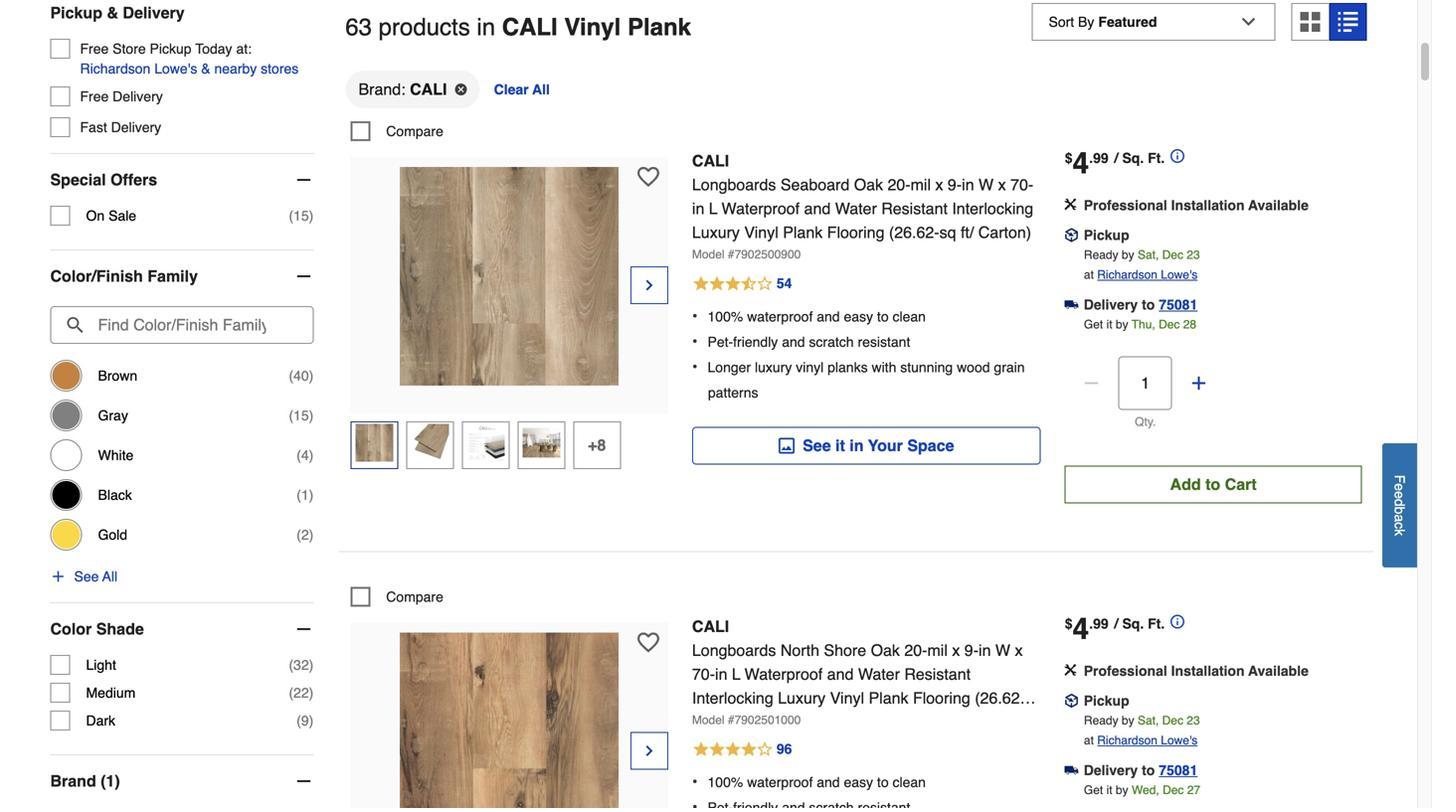Task type: vqa. For each thing, say whether or not it's contained in the screenshot.
top Available
yes



Task type: describe. For each thing, give the bounding box(es) containing it.
( 9 )
[[297, 713, 314, 729]]

28
[[1183, 318, 1196, 332]]

thu,
[[1132, 318, 1155, 332]]

0 vertical spatial minus image
[[1082, 373, 1102, 393]]

( 22 )
[[289, 685, 314, 701]]

luxury
[[755, 359, 792, 375]]

0 vertical spatial &
[[107, 4, 118, 22]]

4 • from the top
[[692, 773, 698, 791]]

& inside 'richardson lowe's & nearby stores' button
[[201, 61, 210, 77]]

40
[[293, 368, 309, 384]]

gold
[[98, 527, 127, 543]]

on sale
[[86, 208, 136, 224]]

cali longboards seaboard oak 20-mil x 9-in w x 70- in l waterproof and water resistant interlocking luxury vinyl plank flooring (26.62-sq ft/ carton) model # 7902500900
[[692, 152, 1033, 261]]

family
[[147, 267, 198, 286]]

waterproof inside cali longboards seaboard oak 20-mil x 9-in w x 70- in l waterproof and water resistant interlocking luxury vinyl plank flooring (26.62-sq ft/ carton) model # 7902500900
[[722, 199, 800, 218]]

seaboard
[[781, 175, 850, 194]]

with
[[872, 359, 896, 375]]

gray
[[98, 408, 128, 424]]

) for white
[[309, 448, 314, 464]]

sale
[[108, 208, 136, 224]]

special
[[50, 171, 106, 189]]

delivery up get it by wed, dec 27
[[1084, 763, 1138, 779]]

63
[[345, 14, 372, 41]]

dec up 28
[[1162, 248, 1183, 262]]

wood
[[957, 359, 990, 375]]

4 thumbnail image from the left
[[522, 424, 560, 462]]

sq inside cali longboards seaboard oak 20-mil x 9-in w x 70- in l waterproof and water resistant interlocking luxury vinyl plank flooring (26.62-sq ft/ carton) model # 7902500900
[[939, 223, 956, 242]]

carton) inside cali longboards seaboard oak 20-mil x 9-in w x 70- in l waterproof and water resistant interlocking luxury vinyl plank flooring (26.62-sq ft/ carton) model # 7902500900
[[978, 223, 1031, 242]]

scratch
[[809, 334, 854, 350]]

to up thu,
[[1142, 297, 1155, 313]]

9- inside cali longboards north shore oak 20-mil x 9-in w x 70-in l waterproof and water resistant interlocking luxury vinyl plank flooring (26.62- sq ft/ carton)
[[964, 641, 979, 660]]

products
[[379, 14, 470, 41]]

dec left 27
[[1163, 784, 1184, 797]]

54
[[777, 275, 792, 291]]

) for light
[[309, 657, 314, 673]]

+8
[[588, 436, 606, 454]]

( 15 ) for gray
[[289, 408, 314, 424]]

pickup image
[[1065, 694, 1079, 708]]

info image
[[1171, 149, 1185, 163]]

today
[[195, 41, 232, 57]]

pickup right pickup icon
[[1084, 693, 1129, 709]]

longboards for waterproof
[[692, 175, 776, 194]]

nearby
[[214, 61, 257, 77]]

space
[[907, 437, 954, 455]]

by left wed,
[[1116, 784, 1128, 797]]

list box containing brand:
[[345, 69, 1367, 121]]

fast
[[80, 119, 107, 135]]

wed,
[[1132, 784, 1159, 797]]

see all
[[74, 569, 117, 585]]

color shade
[[50, 620, 144, 639]]

and inside • 100% waterproof and easy to clean
[[817, 775, 840, 791]]

sat, for longboards seaboard oak 20-mil x 9-in w x 70- in l waterproof and water resistant interlocking luxury vinyl plank flooring (26.62-sq ft/ carton)
[[1138, 248, 1159, 262]]

vinyl inside cali longboards seaboard oak 20-mil x 9-in w x 70- in l waterproof and water resistant interlocking luxury vinyl plank flooring (26.62-sq ft/ carton) model # 7902500900
[[744, 223, 778, 242]]

4 stars image
[[692, 738, 793, 762]]

d
[[1392, 499, 1408, 507]]

3.5 stars image
[[692, 272, 793, 296]]

it for wed,
[[1106, 784, 1112, 797]]

cali inside list box
[[410, 80, 447, 98]]

) for gold
[[309, 527, 314, 543]]

) for black
[[309, 487, 314, 503]]

.99 for longboards seaboard oak 20-mil x 9-in w x 70- in l waterproof and water resistant interlocking luxury vinyl plank flooring (26.62-sq ft/ carton)
[[1089, 150, 1109, 166]]

23 for longboards north shore oak 20-mil x 9-in w x 70-in l waterproof and water resistant interlocking luxury vinyl plank flooring (26.62- sq ft/ carton)
[[1187, 714, 1200, 728]]

free delivery
[[80, 89, 163, 105]]

assembly image for longboards north shore oak 20-mil x 9-in w x 70-in l waterproof and water resistant interlocking luxury vinyl plank flooring (26.62- sq ft/ carton)
[[1065, 664, 1077, 676]]

dark
[[86, 713, 115, 729]]

grid view image
[[1300, 12, 1320, 32]]

richardson lowe's & nearby stores button
[[80, 59, 299, 79]]

pickup right pickup image
[[1084, 227, 1129, 243]]

heart outline image for longboards seaboard oak 20-mil x 9-in w x 70- in l waterproof and water resistant interlocking luxury vinyl plank flooring (26.62-sq ft/ carton)
[[637, 166, 659, 188]]

brand: cali
[[359, 80, 447, 98]]

sq inside cali longboards north shore oak 20-mil x 9-in w x 70-in l waterproof and water resistant interlocking luxury vinyl plank flooring (26.62- sq ft/ carton)
[[692, 713, 709, 731]]

shore
[[824, 641, 866, 660]]

) for brown
[[309, 368, 314, 384]]

) for on sale
[[309, 208, 314, 224]]

and inside cali longboards north shore oak 20-mil x 9-in w x 70-in l waterproof and water resistant interlocking luxury vinyl plank flooring (26.62- sq ft/ carton)
[[827, 665, 854, 684]]

installation for longboards north shore oak 20-mil x 9-in w x 70-in l waterproof and water resistant interlocking luxury vinyl plank flooring (26.62- sq ft/ carton)
[[1171, 663, 1245, 679]]

clear all button
[[492, 69, 552, 109]]

( 1 )
[[297, 487, 314, 503]]

pickup up 'richardson lowe's & nearby stores' button
[[150, 41, 191, 57]]

1 e from the top
[[1392, 483, 1408, 491]]

list view image
[[1338, 12, 1358, 32]]

w inside cali longboards seaboard oak 20-mil x 9-in w x 70- in l waterproof and water resistant interlocking luxury vinyl plank flooring (26.62-sq ft/ carton) model # 7902500900
[[979, 175, 994, 194]]

medium
[[86, 685, 136, 701]]

free for free delivery
[[80, 89, 109, 105]]

grain
[[994, 359, 1025, 375]]

Find Color/Finish Family text field
[[50, 306, 314, 344]]

add
[[1170, 475, 1201, 494]]

5001556383 element
[[350, 121, 443, 141]]

f
[[1392, 475, 1408, 483]]

# inside cali longboards seaboard oak 20-mil x 9-in w x 70- in l waterproof and water resistant interlocking luxury vinyl plank flooring (26.62-sq ft/ carton) model # 7902500900
[[728, 248, 735, 261]]

clean for • 100% waterproof and easy to clean
[[893, 775, 926, 791]]

96 button
[[692, 738, 1041, 762]]

.99 / sq. ft. for longboards seaboard oak 20-mil x 9-in w x 70- in l waterproof and water resistant interlocking luxury vinyl plank flooring (26.62-sq ft/ carton)
[[1089, 150, 1165, 166]]

available for longboards seaboard oak 20-mil x 9-in w x 70- in l waterproof and water resistant interlocking luxury vinyl plank flooring (26.62-sq ft/ carton)
[[1248, 197, 1309, 213]]

to up wed,
[[1142, 763, 1155, 779]]

and up vinyl
[[782, 334, 805, 350]]

see it in your space
[[803, 437, 954, 455]]

available for longboards north shore oak 20-mil x 9-in w x 70-in l waterproof and water resistant interlocking luxury vinyl plank flooring (26.62- sq ft/ carton)
[[1248, 663, 1309, 679]]

15 for on sale
[[293, 208, 309, 224]]

interlocking inside cali longboards north shore oak 20-mil x 9-in w x 70-in l waterproof and water resistant interlocking luxury vinyl plank flooring (26.62- sq ft/ carton)
[[692, 689, 773, 707]]

delivery up fast delivery
[[113, 89, 163, 105]]

free store pickup today at:
[[80, 41, 252, 57]]

delivery up 'get it by thu, dec 28'
[[1084, 297, 1138, 313]]

by up 'get it by thu, dec 28'
[[1122, 248, 1134, 262]]

) for medium
[[309, 685, 314, 701]]

70- inside cali longboards north shore oak 20-mil x 9-in w x 70-in l waterproof and water resistant interlocking luxury vinyl plank flooring (26.62- sq ft/ carton)
[[692, 665, 715, 684]]

model inside cali longboards seaboard oak 20-mil x 9-in w x 70- in l waterproof and water resistant interlocking luxury vinyl plank flooring (26.62-sq ft/ carton) model # 7902500900
[[692, 248, 725, 261]]

black
[[98, 487, 132, 503]]

1
[[301, 487, 309, 503]]

4 for longboards north shore oak 20-mil x 9-in w x 70-in l waterproof and water resistant interlocking luxury vinyl plank flooring (26.62- sq ft/ carton)
[[1073, 612, 1089, 646]]

at:
[[236, 41, 252, 57]]

22
[[293, 685, 309, 701]]

color/finish family button
[[50, 251, 314, 302]]

model # 7902501000
[[692, 713, 801, 727]]

waterproof for • 100% waterproof and easy to clean • pet-friendly and scratch resistant • longer luxury vinyl planks with stunning wood grain patterns
[[747, 309, 813, 325]]

all for clear all
[[532, 81, 550, 97]]

2 model from the top
[[692, 713, 725, 727]]

stunning
[[900, 359, 953, 375]]

k
[[1392, 529, 1408, 536]]

$ 4 for longboards seaboard oak 20-mil x 9-in w x 70- in l waterproof and water resistant interlocking luxury vinyl plank flooring (26.62-sq ft/ carton)
[[1065, 146, 1089, 180]]

richardson lowe's & nearby stores
[[80, 61, 299, 77]]

( 2 )
[[297, 527, 314, 543]]

cali inside cali longboards north shore oak 20-mil x 9-in w x 70-in l waterproof and water resistant interlocking luxury vinyl plank flooring (26.62- sq ft/ carton)
[[692, 617, 729, 636]]

at for longboards seaboard oak 20-mil x 9-in w x 70- in l waterproof and water resistant interlocking luxury vinyl plank flooring (26.62-sq ft/ carton)
[[1084, 268, 1094, 282]]

easy for • 100% waterproof and easy to clean
[[844, 775, 873, 791]]

32
[[293, 657, 309, 673]]

brown
[[98, 368, 137, 384]]

( for gold
[[297, 527, 301, 543]]

color/finish
[[50, 267, 143, 286]]

compare for longboards north shore oak 20-mil x 9-in w x 70-in l waterproof and water resistant interlocking luxury vinyl plank flooring (26.62- sq ft/ carton)
[[386, 589, 443, 605]]

heart outline image for longboards north shore oak 20-mil x 9-in w x 70-in l waterproof and water resistant interlocking luxury vinyl plank flooring (26.62- sq ft/ carton)
[[637, 632, 659, 654]]

special offers button
[[50, 154, 314, 206]]

get for longboards north shore oak 20-mil x 9-in w x 70-in l waterproof and water resistant interlocking luxury vinyl plank flooring (26.62- sq ft/ carton)
[[1084, 784, 1103, 797]]

add to cart
[[1170, 475, 1257, 494]]

color
[[50, 620, 92, 639]]

75081 for longboards north shore oak 20-mil x 9-in w x 70-in l waterproof and water resistant interlocking luxury vinyl plank flooring (26.62- sq ft/ carton)
[[1159, 763, 1198, 779]]

truck filled image
[[1065, 764, 1079, 778]]

shade
[[96, 620, 144, 639]]

1 vertical spatial 4
[[301, 448, 309, 464]]

7902500900
[[735, 248, 801, 261]]

resistant inside cali longboards seaboard oak 20-mil x 9-in w x 70- in l waterproof and water resistant interlocking luxury vinyl plank flooring (26.62-sq ft/ carton) model # 7902500900
[[881, 199, 948, 218]]

pickup up free delivery
[[50, 4, 102, 22]]

richardson inside button
[[80, 61, 150, 77]]

.99 / sq. ft. for longboards north shore oak 20-mil x 9-in w x 70-in l waterproof and water resistant interlocking luxury vinyl plank flooring (26.62- sq ft/ carton)
[[1089, 616, 1165, 632]]

0 vertical spatial vinyl
[[564, 14, 621, 41]]

installation for longboards seaboard oak 20-mil x 9-in w x 70- in l waterproof and water resistant interlocking luxury vinyl plank flooring (26.62-sq ft/ carton)
[[1171, 197, 1245, 213]]

free for free store pickup today at:
[[80, 41, 109, 57]]

see it in your space link
[[692, 427, 1041, 465]]

minus image for special offers
[[294, 170, 314, 190]]

it for your
[[835, 437, 845, 455]]

75081 button for longboards seaboard oak 20-mil x 9-in w x 70- in l waterproof and water resistant interlocking luxury vinyl plank flooring (26.62-sq ft/ carton)
[[1159, 295, 1198, 315]]

f e e d b a c k
[[1392, 475, 1408, 536]]

pet-
[[708, 334, 733, 350]]

friendly
[[733, 334, 778, 350]]

color/finish family
[[50, 267, 198, 286]]

delivery up the free store pickup today at: at the top of page
[[123, 4, 185, 22]]

ready for longboards seaboard oak 20-mil x 9-in w x 70- in l waterproof and water resistant interlocking luxury vinyl plank flooring (26.62-sq ft/ carton)
[[1084, 248, 1118, 262]]

flooring inside cali longboards seaboard oak 20-mil x 9-in w x 70- in l waterproof and water resistant interlocking luxury vinyl plank flooring (26.62-sq ft/ carton) model # 7902500900
[[827, 223, 885, 242]]

96
[[777, 741, 792, 757]]

(26.62- inside cali longboards seaboard oak 20-mil x 9-in w x 70- in l waterproof and water resistant interlocking luxury vinyl plank flooring (26.62-sq ft/ carton) model # 7902500900
[[889, 223, 939, 242]]

2 # from the top
[[728, 713, 735, 727]]

$ for longboards north shore oak 20-mil x 9-in w x 70-in l waterproof and water resistant interlocking luxury vinyl plank flooring (26.62- sq ft/ carton)
[[1065, 616, 1073, 632]]

minus image for brand
[[294, 772, 314, 792]]

your
[[868, 437, 903, 455]]

at for longboards north shore oak 20-mil x 9-in w x 70-in l waterproof and water resistant interlocking luxury vinyl plank flooring (26.62- sq ft/ carton)
[[1084, 734, 1094, 748]]

delivery down free delivery
[[111, 119, 161, 135]]

qty.
[[1135, 415, 1156, 429]]

54 button
[[692, 272, 1041, 296]]

( 15 ) for on sale
[[289, 208, 314, 224]]

plus image inside see all button
[[50, 569, 66, 585]]

plank inside cali longboards north shore oak 20-mil x 9-in w x 70-in l waterproof and water resistant interlocking luxury vinyl plank flooring (26.62- sq ft/ carton)
[[869, 689, 908, 707]]

dec left 28
[[1159, 318, 1180, 332]]

9- inside cali longboards seaboard oak 20-mil x 9-in w x 70- in l waterproof and water resistant interlocking luxury vinyl plank flooring (26.62-sq ft/ carton) model # 7902500900
[[948, 175, 962, 194]]

( 32 )
[[289, 657, 314, 673]]

on
[[86, 208, 105, 224]]

100% for • 100% waterproof and easy to clean • pet-friendly and scratch resistant • longer luxury vinyl planks with stunning wood grain patterns
[[708, 309, 743, 325]]

cali inside cali longboards seaboard oak 20-mil x 9-in w x 70- in l waterproof and water resistant interlocking luxury vinyl plank flooring (26.62-sq ft/ carton) model # 7902500900
[[692, 152, 729, 170]]

get for longboards seaboard oak 20-mil x 9-in w x 70- in l waterproof and water resistant interlocking luxury vinyl plank flooring (26.62-sq ft/ carton)
[[1084, 318, 1103, 332]]

by up get it by wed, dec 27
[[1122, 714, 1134, 728]]



Task type: locate. For each thing, give the bounding box(es) containing it.
minus image for color/finish family
[[294, 267, 314, 287]]

waterproof inside • 100% waterproof and easy to clean
[[747, 775, 813, 791]]

see for see all
[[74, 569, 99, 585]]

sat,
[[1138, 248, 1159, 262], [1138, 714, 1159, 728]]

richardson down store at the top left
[[80, 61, 150, 77]]

1 sat, from the top
[[1138, 248, 1159, 262]]

lowe's up 27
[[1161, 734, 1198, 748]]

• down 3.5 stars image
[[692, 307, 698, 325]]

0 vertical spatial minus image
[[294, 170, 314, 190]]

offers
[[110, 171, 157, 189]]

truck filled image
[[1065, 298, 1079, 312]]

Stepper number input field with increment and decrement buttons number field
[[1119, 356, 1172, 410]]

2 75081 from the top
[[1159, 763, 1198, 779]]

1 / from the top
[[1115, 150, 1118, 166]]

richardson lowe's button up wed,
[[1097, 731, 1198, 751]]

to inside 'button'
[[1205, 475, 1220, 494]]

1 vertical spatial ready
[[1084, 714, 1118, 728]]

free up fast
[[80, 89, 109, 105]]

1 horizontal spatial carton)
[[978, 223, 1031, 242]]

75081 button for longboards north shore oak 20-mil x 9-in w x 70-in l waterproof and water resistant interlocking luxury vinyl plank flooring (26.62- sq ft/ carton)
[[1159, 761, 1198, 781]]

lowe's inside button
[[154, 61, 197, 77]]

easy inside • 100% waterproof and easy to clean • pet-friendly and scratch resistant • longer luxury vinyl planks with stunning wood grain patterns
[[844, 309, 873, 325]]

1 ft. from the top
[[1148, 150, 1165, 166]]

2 • from the top
[[692, 332, 698, 351]]

richardson for longboards north shore oak 20-mil x 9-in w x 70-in l waterproof and water resistant interlocking luxury vinyl plank flooring (26.62- sq ft/ carton)
[[1097, 734, 1158, 748]]

0 horizontal spatial vinyl
[[564, 14, 621, 41]]

0 horizontal spatial (26.62-
[[889, 223, 939, 242]]

2 longboards from the top
[[692, 641, 776, 660]]

and up scratch
[[817, 309, 840, 325]]

$ up pickup image
[[1065, 150, 1073, 166]]

) for dark
[[309, 713, 314, 729]]

l inside cali longboards seaboard oak 20-mil x 9-in w x 70- in l waterproof and water resistant interlocking luxury vinyl plank flooring (26.62-sq ft/ carton) model # 7902500900
[[709, 199, 717, 218]]

1 ) from the top
[[309, 208, 314, 224]]

professional for longboards north shore oak 20-mil x 9-in w x 70-in l waterproof and water resistant interlocking luxury vinyl plank flooring (26.62- sq ft/ carton)
[[1084, 663, 1167, 679]]

1 vertical spatial 75081 button
[[1159, 761, 1198, 781]]

2 professional from the top
[[1084, 663, 1167, 679]]

plus image
[[1189, 373, 1209, 393], [50, 569, 66, 585]]

minus image inside color shade button
[[294, 620, 314, 640]]

.99 / sq. ft. left info icon
[[1089, 150, 1165, 166]]

2 professional installation available from the top
[[1084, 663, 1309, 679]]

see right 'photos'
[[803, 437, 831, 455]]

0 vertical spatial .99
[[1089, 150, 1109, 166]]

clean for • 100% waterproof and easy to clean • pet-friendly and scratch resistant • longer luxury vinyl planks with stunning wood grain patterns
[[893, 309, 926, 325]]

by left thu,
[[1116, 318, 1128, 332]]

( for black
[[297, 487, 301, 503]]

2 delivery to 75081 from the top
[[1084, 763, 1198, 779]]

pickup
[[50, 4, 102, 22], [150, 41, 191, 57], [1084, 227, 1129, 243], [1084, 693, 1129, 709]]

1 $ 4 from the top
[[1065, 146, 1089, 180]]

a
[[1392, 514, 1408, 522]]

0 vertical spatial 100%
[[708, 309, 743, 325]]

it left wed,
[[1106, 784, 1112, 797]]

lowe's down the free store pickup today at: at the top of page
[[154, 61, 197, 77]]

/ for longboards seaboard oak 20-mil x 9-in w x 70- in l waterproof and water resistant interlocking luxury vinyl plank flooring (26.62-sq ft/ carton)
[[1115, 150, 1118, 166]]

fast delivery
[[80, 119, 161, 135]]

2 ready from the top
[[1084, 714, 1118, 728]]

store
[[113, 41, 146, 57]]

3 thumbnail image from the left
[[467, 424, 505, 462]]

1 100% from the top
[[708, 309, 743, 325]]

75081 for longboards seaboard oak 20-mil x 9-in w x 70- in l waterproof and water resistant interlocking luxury vinyl plank flooring (26.62-sq ft/ carton)
[[1159, 297, 1198, 313]]

0 horizontal spatial flooring
[[827, 223, 885, 242]]

vinyl
[[796, 359, 824, 375]]

oak inside cali longboards seaboard oak 20-mil x 9-in w x 70- in l waterproof and water resistant interlocking luxury vinyl plank flooring (26.62-sq ft/ carton) model # 7902500900
[[854, 175, 883, 194]]

2 vertical spatial plank
[[869, 689, 908, 707]]

0 vertical spatial oak
[[854, 175, 883, 194]]

1 23 from the top
[[1187, 248, 1200, 262]]

/ for longboards north shore oak 20-mil x 9-in w x 70-in l waterproof and water resistant interlocking luxury vinyl plank flooring (26.62- sq ft/ carton)
[[1115, 616, 1118, 632]]

l up 3.5 stars image
[[709, 199, 717, 218]]

see all button
[[50, 567, 117, 587]]

lowe's for longboards seaboard oak 20-mil x 9-in w x 70- in l waterproof and water resistant interlocking luxury vinyl plank flooring (26.62-sq ft/ carton)
[[1161, 268, 1198, 282]]

professional installation available for longboards seaboard oak 20-mil x 9-in w x 70- in l waterproof and water resistant interlocking luxury vinyl plank flooring (26.62-sq ft/ carton)
[[1084, 197, 1309, 213]]

7 ) from the top
[[309, 657, 314, 673]]

water inside cali longboards north shore oak 20-mil x 9-in w x 70-in l waterproof and water resistant interlocking luxury vinyl plank flooring (26.62- sq ft/ carton)
[[858, 665, 900, 684]]

see
[[803, 437, 831, 455], [74, 569, 99, 585]]

richardson up 'get it by thu, dec 28'
[[1097, 268, 1158, 282]]

70- inside cali longboards seaboard oak 20-mil x 9-in w x 70- in l waterproof and water resistant interlocking luxury vinyl plank flooring (26.62-sq ft/ carton) model # 7902500900
[[1010, 175, 1033, 194]]

#
[[728, 248, 735, 261], [728, 713, 735, 727]]

2 e from the top
[[1392, 491, 1408, 499]]

) for gray
[[309, 408, 314, 424]]

1 vertical spatial richardson
[[1097, 268, 1158, 282]]

luxury inside cali longboards north shore oak 20-mil x 9-in w x 70-in l waterproof and water resistant interlocking luxury vinyl plank flooring (26.62- sq ft/ carton)
[[778, 689, 826, 707]]

0 vertical spatial actual price $4.99 element
[[1065, 146, 1185, 180]]

mil inside cali longboards seaboard oak 20-mil x 9-in w x 70- in l waterproof and water resistant interlocking luxury vinyl plank flooring (26.62-sq ft/ carton) model # 7902500900
[[911, 175, 931, 194]]

compare inside 5001556383 element
[[386, 123, 443, 139]]

1 ready by sat, dec 23 at richardson lowe's from the top
[[1084, 248, 1200, 282]]

1 installation from the top
[[1171, 197, 1245, 213]]

0 vertical spatial 15
[[293, 208, 309, 224]]

15 for gray
[[293, 408, 309, 424]]

richardson for longboards seaboard oak 20-mil x 9-in w x 70- in l waterproof and water resistant interlocking luxury vinyl plank flooring (26.62-sq ft/ carton)
[[1097, 268, 1158, 282]]

at
[[1084, 268, 1094, 282], [1084, 734, 1094, 748]]

sq up 54 button
[[939, 223, 956, 242]]

lowe's
[[154, 61, 197, 77], [1161, 268, 1198, 282], [1161, 734, 1198, 748]]

to right add
[[1205, 475, 1220, 494]]

it left thu,
[[1106, 318, 1112, 332]]

clean inside • 100% waterproof and easy to clean • pet-friendly and scratch resistant • longer luxury vinyl planks with stunning wood grain patterns
[[893, 309, 926, 325]]

1 assembly image from the top
[[1065, 198, 1077, 210]]

• 100% waterproof and easy to clean • pet-friendly and scratch resistant • longer luxury vinyl planks with stunning wood grain patterns
[[692, 307, 1025, 401]]

brand:
[[359, 80, 405, 98]]

1 vertical spatial assembly image
[[1065, 664, 1077, 676]]

& up store at the top left
[[107, 4, 118, 22]]

1 ( 15 ) from the top
[[289, 208, 314, 224]]

sq. for longboards north shore oak 20-mil x 9-in w x 70-in l waterproof and water resistant interlocking luxury vinyl plank flooring (26.62- sq ft/ carton)
[[1122, 616, 1144, 632]]

0 vertical spatial model
[[692, 248, 725, 261]]

waterproof down north at the bottom right of page
[[745, 665, 823, 684]]

1 horizontal spatial see
[[803, 437, 831, 455]]

0 vertical spatial water
[[835, 199, 877, 218]]

100% down 4 stars image
[[708, 775, 743, 791]]

8 ) from the top
[[309, 685, 314, 701]]

minus image down ( 9 )
[[294, 772, 314, 792]]

0 vertical spatial w
[[979, 175, 994, 194]]

$ 4 for longboards north shore oak 20-mil x 9-in w x 70-in l waterproof and water resistant interlocking luxury vinyl plank flooring (26.62- sq ft/ carton)
[[1065, 612, 1089, 646]]

4
[[1073, 146, 1089, 180], [301, 448, 309, 464], [1073, 612, 1089, 646]]

ft. for longboards north shore oak 20-mil x 9-in w x 70-in l waterproof and water resistant interlocking luxury vinyl plank flooring (26.62- sq ft/ carton)
[[1148, 616, 1165, 632]]

1 heart outline image from the top
[[637, 166, 659, 188]]

and down seaboard
[[804, 199, 831, 218]]

light
[[86, 657, 116, 673]]

2 100% from the top
[[708, 775, 743, 791]]

stores
[[261, 61, 299, 77]]

1 vertical spatial sat,
[[1138, 714, 1159, 728]]

ready by sat, dec 23 at richardson lowe's for longboards north shore oak 20-mil x 9-in w x 70-in l waterproof and water resistant interlocking luxury vinyl plank flooring (26.62- sq ft/ carton)
[[1084, 714, 1200, 748]]

1 easy from the top
[[844, 309, 873, 325]]

1 vertical spatial luxury
[[778, 689, 826, 707]]

interlocking
[[952, 199, 1033, 218], [692, 689, 773, 707]]

2 at from the top
[[1084, 734, 1094, 748]]

1 sq. from the top
[[1122, 150, 1144, 166]]

3 ) from the top
[[309, 408, 314, 424]]

0 vertical spatial /
[[1115, 150, 1118, 166]]

1 compare from the top
[[386, 123, 443, 139]]

to inside • 100% waterproof and easy to clean
[[877, 775, 889, 791]]

minus image up 32
[[294, 620, 314, 640]]

available
[[1248, 197, 1309, 213], [1248, 663, 1309, 679]]

mil
[[911, 175, 931, 194], [927, 641, 948, 660]]

( for gray
[[289, 408, 293, 424]]

• 100% waterproof and easy to clean
[[692, 773, 926, 791]]

23
[[1187, 248, 1200, 262], [1187, 714, 1200, 728]]

0 vertical spatial heart outline image
[[637, 166, 659, 188]]

w inside cali longboards north shore oak 20-mil x 9-in w x 70-in l waterproof and water resistant interlocking luxury vinyl plank flooring (26.62- sq ft/ carton)
[[995, 641, 1010, 660]]

3 • from the top
[[692, 357, 698, 376]]

(1)
[[101, 772, 120, 791]]

1 actual price $4.99 element from the top
[[1065, 146, 1185, 180]]

longboards for l
[[692, 641, 776, 660]]

vinyl inside cali longboards north shore oak 20-mil x 9-in w x 70-in l waterproof and water resistant interlocking luxury vinyl plank flooring (26.62- sq ft/ carton)
[[830, 689, 864, 707]]

delivery to 75081 for longboards seaboard oak 20-mil x 9-in w x 70- in l waterproof and water resistant interlocking luxury vinyl plank flooring (26.62-sq ft/ carton)
[[1084, 297, 1198, 313]]

0 vertical spatial chevron right image
[[641, 275, 657, 295]]

ready for longboards north shore oak 20-mil x 9-in w x 70-in l waterproof and water resistant interlocking luxury vinyl plank flooring (26.62- sq ft/ carton)
[[1084, 714, 1118, 728]]

0 horizontal spatial &
[[107, 4, 118, 22]]

f e e d b a c k button
[[1382, 443, 1417, 568]]

assembly image up pickup image
[[1065, 198, 1077, 210]]

2 75081 button from the top
[[1159, 761, 1198, 781]]

plank down 'advertisement' region
[[628, 14, 691, 41]]

and inside cali longboards seaboard oak 20-mil x 9-in w x 70- in l waterproof and water resistant interlocking luxury vinyl plank flooring (26.62-sq ft/ carton) model # 7902500900
[[804, 199, 831, 218]]

info image
[[1171, 615, 1185, 629]]

l inside cali longboards north shore oak 20-mil x 9-in w x 70-in l waterproof and water resistant interlocking luxury vinyl plank flooring (26.62- sq ft/ carton)
[[732, 665, 740, 684]]

free left store at the top left
[[80, 41, 109, 57]]

ready
[[1084, 248, 1118, 262], [1084, 714, 1118, 728]]

waterproof for • 100% waterproof and easy to clean
[[747, 775, 813, 791]]

water down shore
[[858, 665, 900, 684]]

2 minus image from the top
[[294, 267, 314, 287]]

75081
[[1159, 297, 1198, 313], [1159, 763, 1198, 779]]

1 vertical spatial (26.62-
[[975, 689, 1025, 707]]

0 vertical spatial see
[[803, 437, 831, 455]]

100% for • 100% waterproof and easy to clean
[[708, 775, 743, 791]]

$ 4 up pickup icon
[[1065, 612, 1089, 646]]

1 vertical spatial see
[[74, 569, 99, 585]]

chevron right image
[[641, 275, 657, 295], [641, 741, 657, 761]]

0 horizontal spatial plank
[[628, 14, 691, 41]]

1 vertical spatial minus image
[[294, 267, 314, 287]]

1 horizontal spatial ft/
[[961, 223, 974, 242]]

9 ) from the top
[[309, 713, 314, 729]]

easy down 54 button
[[844, 309, 873, 325]]

delivery to 75081 for longboards north shore oak 20-mil x 9-in w x 70-in l waterproof and water resistant interlocking luxury vinyl plank flooring (26.62- sq ft/ carton)
[[1084, 763, 1198, 779]]

1 vertical spatial plus image
[[50, 569, 66, 585]]

7902501000
[[735, 713, 801, 727]]

pickup & delivery
[[50, 4, 185, 22]]

dec up get it by wed, dec 27
[[1162, 714, 1183, 728]]

1 vertical spatial easy
[[844, 775, 873, 791]]

1 model from the top
[[692, 248, 725, 261]]

0 vertical spatial it
[[1106, 318, 1112, 332]]

1 75081 from the top
[[1159, 297, 1198, 313]]

20- right seaboard
[[888, 175, 911, 194]]

20- inside cali longboards north shore oak 20-mil x 9-in w x 70-in l waterproof and water resistant interlocking luxury vinyl plank flooring (26.62- sq ft/ carton)
[[904, 641, 927, 660]]

(26.62- inside cali longboards north shore oak 20-mil x 9-in w x 70-in l waterproof and water resistant interlocking luxury vinyl plank flooring (26.62- sq ft/ carton)
[[975, 689, 1025, 707]]

1 at from the top
[[1084, 268, 1094, 282]]

1 vertical spatial compare
[[386, 589, 443, 605]]

see for see it in your space
[[803, 437, 831, 455]]

/ left info icon
[[1115, 150, 1118, 166]]

0 vertical spatial professional
[[1084, 197, 1167, 213]]

2 .99 / sq. ft. from the top
[[1089, 616, 1165, 632]]

it
[[1106, 318, 1112, 332], [835, 437, 845, 455], [1106, 784, 1112, 797]]

longboards inside cali longboards north shore oak 20-mil x 9-in w x 70-in l waterproof and water resistant interlocking luxury vinyl plank flooring (26.62- sq ft/ carton)
[[692, 641, 776, 660]]

1 vertical spatial &
[[201, 61, 210, 77]]

longer
[[708, 359, 751, 375]]

waterproof
[[722, 199, 800, 218], [745, 665, 823, 684]]

see it in your space button
[[692, 427, 1041, 465]]

1 vertical spatial l
[[732, 665, 740, 684]]

1 horizontal spatial plus image
[[1189, 373, 1209, 393]]

professional installation available for longboards north shore oak 20-mil x 9-in w x 70-in l waterproof and water resistant interlocking luxury vinyl plank flooring (26.62- sq ft/ carton)
[[1084, 663, 1309, 679]]

20-
[[888, 175, 911, 194], [904, 641, 927, 660]]

assembly image for longboards seaboard oak 20-mil x 9-in w x 70- in l waterproof and water resistant interlocking luxury vinyl plank flooring (26.62-sq ft/ carton)
[[1065, 198, 1077, 210]]

0 vertical spatial at
[[1084, 268, 1094, 282]]

0 vertical spatial 70-
[[1010, 175, 1033, 194]]

2 ( 15 ) from the top
[[289, 408, 314, 424]]

2 richardson lowe's button from the top
[[1097, 731, 1198, 751]]

2 available from the top
[[1248, 663, 1309, 679]]

waterproof up 7902500900
[[722, 199, 800, 218]]

ft/ inside cali longboards seaboard oak 20-mil x 9-in w x 70- in l waterproof and water resistant interlocking luxury vinyl plank flooring (26.62-sq ft/ carton) model # 7902500900
[[961, 223, 974, 242]]

clear
[[494, 81, 529, 97]]

to
[[1142, 297, 1155, 313], [877, 309, 889, 325], [1205, 475, 1220, 494], [1142, 763, 1155, 779], [877, 775, 889, 791]]

all right clear at the left of the page
[[532, 81, 550, 97]]

$ 4
[[1065, 146, 1089, 180], [1065, 612, 1089, 646]]

cart
[[1225, 475, 1257, 494]]

l up model # 7902501000
[[732, 665, 740, 684]]

27
[[1187, 784, 1200, 797]]

1 vertical spatial professional
[[1084, 663, 1167, 679]]

compare for longboards seaboard oak 20-mil x 9-in w x 70- in l waterproof and water resistant interlocking luxury vinyl plank flooring (26.62-sq ft/ carton)
[[386, 123, 443, 139]]

get left wed,
[[1084, 784, 1103, 797]]

ft.
[[1148, 150, 1165, 166], [1148, 616, 1165, 632]]

0 vertical spatial lowe's
[[154, 61, 197, 77]]

1 available from the top
[[1248, 197, 1309, 213]]

0 vertical spatial ft.
[[1148, 150, 1165, 166]]

)
[[309, 208, 314, 224], [309, 368, 314, 384], [309, 408, 314, 424], [309, 448, 314, 464], [309, 487, 314, 503], [309, 527, 314, 543], [309, 657, 314, 673], [309, 685, 314, 701], [309, 713, 314, 729]]

.99 for longboards north shore oak 20-mil x 9-in w x 70-in l waterproof and water resistant interlocking luxury vinyl plank flooring (26.62- sq ft/ carton)
[[1089, 616, 1109, 632]]

2 vertical spatial it
[[1106, 784, 1112, 797]]

by
[[1122, 248, 1134, 262], [1116, 318, 1128, 332], [1122, 714, 1134, 728], [1116, 784, 1128, 797]]

2 clean from the top
[[893, 775, 926, 791]]

it for thu,
[[1106, 318, 1112, 332]]

0 vertical spatial ( 15 )
[[289, 208, 314, 224]]

carton) inside cali longboards north shore oak 20-mil x 9-in w x 70-in l waterproof and water resistant interlocking luxury vinyl plank flooring (26.62- sq ft/ carton)
[[731, 713, 784, 731]]

1 vertical spatial waterproof
[[745, 665, 823, 684]]

flooring up 54 button
[[827, 223, 885, 242]]

1 15 from the top
[[293, 208, 309, 224]]

1 vertical spatial 100%
[[708, 775, 743, 791]]

special offers
[[50, 171, 157, 189]]

1 longboards from the top
[[692, 175, 776, 194]]

resistant
[[881, 199, 948, 218], [904, 665, 971, 684]]

ft/ inside cali longboards north shore oak 20-mil x 9-in w x 70-in l waterproof and water resistant interlocking luxury vinyl plank flooring (26.62- sq ft/ carton)
[[713, 713, 727, 731]]

all for see all
[[102, 569, 117, 585]]

ft. for longboards seaboard oak 20-mil x 9-in w x 70- in l waterproof and water resistant interlocking luxury vinyl plank flooring (26.62-sq ft/ carton)
[[1148, 150, 1165, 166]]

patterns
[[708, 385, 758, 401]]

2 vertical spatial vinyl
[[830, 689, 864, 707]]

waterproof
[[747, 309, 813, 325], [747, 775, 813, 791]]

1 75081 button from the top
[[1159, 295, 1198, 315]]

1 delivery to 75081 from the top
[[1084, 297, 1198, 313]]

1 ready from the top
[[1084, 248, 1118, 262]]

thumbnail image
[[355, 424, 393, 462], [411, 424, 449, 462], [467, 424, 505, 462], [522, 424, 560, 462]]

advertisement region
[[50, 0, 1367, 3]]

0 vertical spatial #
[[728, 248, 735, 261]]

2 $ from the top
[[1065, 616, 1073, 632]]

9-
[[948, 175, 962, 194], [964, 641, 979, 660]]

clear all
[[494, 81, 550, 97]]

2 sq. from the top
[[1122, 616, 1144, 632]]

richardson lowe's button for longboards seaboard oak 20-mil x 9-in w x 70- in l waterproof and water resistant interlocking luxury vinyl plank flooring (26.62-sq ft/ carton)
[[1097, 265, 1198, 285]]

$ 4 up pickup image
[[1065, 146, 1089, 180]]

2 / from the top
[[1115, 616, 1118, 632]]

waterproof down 96
[[747, 775, 813, 791]]

1 horizontal spatial l
[[732, 665, 740, 684]]

75081 button up 28
[[1159, 295, 1198, 315]]

0 horizontal spatial carton)
[[731, 713, 784, 731]]

1 horizontal spatial 70-
[[1010, 175, 1033, 194]]

6 ) from the top
[[309, 527, 314, 543]]

easy
[[844, 309, 873, 325], [844, 775, 873, 791]]

richardson up get it by wed, dec 27
[[1097, 734, 1158, 748]]

1 vertical spatial model
[[692, 713, 725, 727]]

ready by sat, dec 23 at richardson lowe's for longboards seaboard oak 20-mil x 9-in w x 70- in l waterproof and water resistant interlocking luxury vinyl plank flooring (26.62-sq ft/ carton)
[[1084, 248, 1200, 282]]

4 up pickup icon
[[1073, 612, 1089, 646]]

1 $ from the top
[[1065, 150, 1073, 166]]

(
[[289, 208, 293, 224], [289, 368, 293, 384], [289, 408, 293, 424], [297, 448, 301, 464], [297, 487, 301, 503], [297, 527, 301, 543], [289, 657, 293, 673], [289, 685, 293, 701], [297, 713, 301, 729]]

minus image
[[1082, 373, 1102, 393], [294, 620, 314, 640], [294, 772, 314, 792]]

0 vertical spatial waterproof
[[747, 309, 813, 325]]

2 sat, from the top
[[1138, 714, 1159, 728]]

installation down info image
[[1171, 663, 1245, 679]]

actual price $4.99 element for longboards north shore oak 20-mil x 9-in w x 70-in l waterproof and water resistant interlocking luxury vinyl plank flooring (26.62- sq ft/ carton)
[[1065, 612, 1185, 646]]

20- inside cali longboards seaboard oak 20-mil x 9-in w x 70- in l waterproof and water resistant interlocking luxury vinyl plank flooring (26.62-sq ft/ carton) model # 7902500900
[[888, 175, 911, 194]]

in inside button
[[850, 437, 864, 455]]

easy down 96 "button"
[[844, 775, 873, 791]]

100% inside • 100% waterproof and easy to clean
[[708, 775, 743, 791]]

20- right shore
[[904, 641, 927, 660]]

( for dark
[[297, 713, 301, 729]]

list box
[[345, 69, 1367, 121]]

model up 4 stars image
[[692, 713, 725, 727]]

1 vertical spatial .99 / sq. ft.
[[1089, 616, 1165, 632]]

.99
[[1089, 150, 1109, 166], [1089, 616, 1109, 632]]

• down 4 stars image
[[692, 773, 698, 791]]

mil inside cali longboards north shore oak 20-mil x 9-in w x 70-in l waterproof and water resistant interlocking luxury vinyl plank flooring (26.62- sq ft/ carton)
[[927, 641, 948, 660]]

0 horizontal spatial w
[[979, 175, 994, 194]]

0 vertical spatial sq.
[[1122, 150, 1144, 166]]

minus image
[[294, 170, 314, 190], [294, 267, 314, 287]]

minus image inside special offers button
[[294, 170, 314, 190]]

1 horizontal spatial 9-
[[964, 641, 979, 660]]

get it by thu, dec 28
[[1084, 318, 1196, 332]]

1 clean from the top
[[893, 309, 926, 325]]

lowe's for longboards north shore oak 20-mil x 9-in w x 70-in l waterproof and water resistant interlocking luxury vinyl plank flooring (26.62- sq ft/ carton)
[[1161, 734, 1198, 748]]

2 heart outline image from the top
[[637, 632, 659, 654]]

1 free from the top
[[80, 41, 109, 57]]

to up resistant
[[877, 309, 889, 325]]

1 .99 / sq. ft. from the top
[[1089, 150, 1165, 166]]

vinyl
[[564, 14, 621, 41], [744, 223, 778, 242], [830, 689, 864, 707]]

sat, up wed,
[[1138, 714, 1159, 728]]

to down 96 "button"
[[877, 775, 889, 791]]

brand
[[50, 772, 96, 791]]

2 $ 4 from the top
[[1065, 612, 1089, 646]]

water down seaboard
[[835, 199, 877, 218]]

( for light
[[289, 657, 293, 673]]

75081 up 28
[[1159, 297, 1198, 313]]

model up 3.5 stars image
[[692, 248, 725, 261]]

plus image right stepper number input field with increment and decrement buttons number field on the right of the page
[[1189, 373, 1209, 393]]

easy inside • 100% waterproof and easy to clean
[[844, 775, 873, 791]]

0 horizontal spatial sq
[[692, 713, 709, 731]]

4 ) from the top
[[309, 448, 314, 464]]

2 free from the top
[[80, 89, 109, 105]]

oak right shore
[[871, 641, 900, 660]]

clean down 96 "button"
[[893, 775, 926, 791]]

e up d
[[1392, 483, 1408, 491]]

richardson lowe's button for longboards north shore oak 20-mil x 9-in w x 70-in l waterproof and water resistant interlocking luxury vinyl plank flooring (26.62- sq ft/ carton)
[[1097, 731, 1198, 751]]

easy for • 100% waterproof and easy to clean • pet-friendly and scratch resistant • longer luxury vinyl planks with stunning wood grain patterns
[[844, 309, 873, 325]]

1 vertical spatial #
[[728, 713, 735, 727]]

flooring
[[827, 223, 885, 242], [913, 689, 970, 707]]

100% inside • 100% waterproof and easy to clean • pet-friendly and scratch resistant • longer luxury vinyl planks with stunning wood grain patterns
[[708, 309, 743, 325]]

0 vertical spatial l
[[709, 199, 717, 218]]

2 actual price $4.99 element from the top
[[1065, 612, 1185, 646]]

close circle filled image
[[455, 83, 467, 95]]

2 chevron right image from the top
[[641, 741, 657, 761]]

2 thumbnail image from the left
[[411, 424, 449, 462]]

/
[[1115, 150, 1118, 166], [1115, 616, 1118, 632]]

ft. left info icon
[[1148, 150, 1165, 166]]

0 vertical spatial delivery to 75081
[[1084, 297, 1198, 313]]

(26.62-
[[889, 223, 939, 242], [975, 689, 1025, 707]]

add to cart button
[[1065, 466, 1362, 504]]

actual price $4.99 element up pickup image
[[1065, 146, 1185, 180]]

0 vertical spatial .99 / sq. ft.
[[1089, 150, 1165, 166]]

delivery to 75081
[[1084, 297, 1198, 313], [1084, 763, 1198, 779]]

waterproof down 54
[[747, 309, 813, 325]]

1 vertical spatial chevron right image
[[641, 741, 657, 761]]

23 for longboards seaboard oak 20-mil x 9-in w x 70- in l waterproof and water resistant interlocking luxury vinyl plank flooring (26.62-sq ft/ carton)
[[1187, 248, 1200, 262]]

0 horizontal spatial 70-
[[692, 665, 715, 684]]

richardson
[[80, 61, 150, 77], [1097, 268, 1158, 282], [1097, 734, 1158, 748]]

1 professional installation available from the top
[[1084, 197, 1309, 213]]

all inside list box
[[532, 81, 550, 97]]

( for medium
[[289, 685, 293, 701]]

1 vertical spatial 20-
[[904, 641, 927, 660]]

( for on sale
[[289, 208, 293, 224]]

luxury up 7902500900
[[692, 223, 740, 242]]

0 vertical spatial ready
[[1084, 248, 1118, 262]]

water inside cali longboards seaboard oak 20-mil x 9-in w x 70- in l waterproof and water resistant interlocking luxury vinyl plank flooring (26.62-sq ft/ carton) model # 7902500900
[[835, 199, 877, 218]]

$ for longboards seaboard oak 20-mil x 9-in w x 70- in l waterproof and water resistant interlocking luxury vinyl plank flooring (26.62-sq ft/ carton)
[[1065, 150, 1073, 166]]

sq
[[939, 223, 956, 242], [692, 713, 709, 731]]

( for brown
[[289, 368, 293, 384]]

1 horizontal spatial &
[[201, 61, 210, 77]]

sq. left info icon
[[1122, 150, 1144, 166]]

it left your
[[835, 437, 845, 455]]

( 4 )
[[297, 448, 314, 464]]

longboards left north at the bottom right of page
[[692, 641, 776, 660]]

2 installation from the top
[[1171, 663, 1245, 679]]

clean inside • 100% waterproof and easy to clean
[[893, 775, 926, 791]]

75081 up 27
[[1159, 763, 1198, 779]]

1 vertical spatial minus image
[[294, 620, 314, 640]]

2 ready by sat, dec 23 at richardson lowe's from the top
[[1084, 714, 1200, 748]]

0 horizontal spatial 9-
[[948, 175, 962, 194]]

and down shore
[[827, 665, 854, 684]]

pickup image
[[1065, 228, 1079, 242]]

4 for longboards seaboard oak 20-mil x 9-in w x 70- in l waterproof and water resistant interlocking luxury vinyl plank flooring (26.62-sq ft/ carton)
[[1073, 146, 1089, 180]]

.99 / sq. ft.
[[1089, 150, 1165, 166], [1089, 616, 1165, 632]]

1 vertical spatial mil
[[927, 641, 948, 660]]

luxury inside cali longboards seaboard oak 20-mil x 9-in w x 70- in l waterproof and water resistant interlocking luxury vinyl plank flooring (26.62-sq ft/ carton) model # 7902500900
[[692, 223, 740, 242]]

0 vertical spatial longboards
[[692, 175, 776, 194]]

0 vertical spatial $ 4
[[1065, 146, 1089, 180]]

actual price $4.99 element up pickup icon
[[1065, 612, 1185, 646]]

professional installation available down info image
[[1084, 663, 1309, 679]]

0 vertical spatial carton)
[[978, 223, 1031, 242]]

.99 / sq. ft. left info image
[[1089, 616, 1165, 632]]

1 vertical spatial lowe's
[[1161, 268, 1198, 282]]

1 richardson lowe's button from the top
[[1097, 265, 1198, 285]]

1 vertical spatial plank
[[783, 223, 823, 242]]

carton) up 4 stars image
[[731, 713, 784, 731]]

sq. left info image
[[1122, 616, 1144, 632]]

0 vertical spatial plank
[[628, 14, 691, 41]]

4 up "1"
[[301, 448, 309, 464]]

1 • from the top
[[692, 307, 698, 325]]

0 vertical spatial get
[[1084, 318, 1103, 332]]

assembly image
[[1065, 198, 1077, 210], [1065, 664, 1077, 676]]

1 # from the top
[[728, 248, 735, 261]]

lowe's up 28
[[1161, 268, 1198, 282]]

flooring inside cali longboards north shore oak 20-mil x 9-in w x 70-in l waterproof and water resistant interlocking luxury vinyl plank flooring (26.62- sq ft/ carton)
[[913, 689, 970, 707]]

actual price $4.99 element
[[1065, 146, 1185, 180], [1065, 612, 1185, 646]]

1 vertical spatial ft/
[[713, 713, 727, 731]]

clean
[[893, 309, 926, 325], [893, 775, 926, 791]]

see down gold
[[74, 569, 99, 585]]

and down 96 "button"
[[817, 775, 840, 791]]

1 vertical spatial richardson lowe's button
[[1097, 731, 1198, 751]]

longboards
[[692, 175, 776, 194], [692, 641, 776, 660]]

1 thumbnail image from the left
[[355, 424, 393, 462]]

1 vertical spatial 23
[[1187, 714, 1200, 728]]

north
[[781, 641, 819, 660]]

23 up 28
[[1187, 248, 1200, 262]]

2 ft. from the top
[[1148, 616, 1165, 632]]

2 compare from the top
[[386, 589, 443, 605]]

longboards inside cali longboards seaboard oak 20-mil x 9-in w x 70- in l waterproof and water resistant interlocking luxury vinyl plank flooring (26.62-sq ft/ carton) model # 7902500900
[[692, 175, 776, 194]]

0 vertical spatial available
[[1248, 197, 1309, 213]]

1 vertical spatial interlocking
[[692, 689, 773, 707]]

professional for longboards seaboard oak 20-mil x 9-in w x 70- in l waterproof and water resistant interlocking luxury vinyl plank flooring (26.62-sq ft/ carton)
[[1084, 197, 1167, 213]]

75081 button up 27
[[1159, 761, 1198, 781]]

1 vertical spatial w
[[995, 641, 1010, 660]]

2 waterproof from the top
[[747, 775, 813, 791]]

get it by wed, dec 27
[[1084, 784, 1200, 797]]

5 ) from the top
[[309, 487, 314, 503]]

actual price $4.99 element for longboards seaboard oak 20-mil x 9-in w x 70- in l waterproof and water resistant interlocking luxury vinyl plank flooring (26.62-sq ft/ carton)
[[1065, 146, 1185, 180]]

& down today
[[201, 61, 210, 77]]

minus image for color shade
[[294, 620, 314, 640]]

2 15 from the top
[[293, 408, 309, 424]]

•
[[692, 307, 698, 325], [692, 332, 698, 351], [692, 357, 698, 376], [692, 773, 698, 791]]

75081 button
[[1159, 295, 1198, 315], [1159, 761, 1198, 781]]

2 assembly image from the top
[[1065, 664, 1077, 676]]

carton) left pickup image
[[978, 223, 1031, 242]]

2 ) from the top
[[309, 368, 314, 384]]

waterproof inside • 100% waterproof and easy to clean • pet-friendly and scratch resistant • longer luxury vinyl planks with stunning wood grain patterns
[[747, 309, 813, 325]]

1 vertical spatial sq.
[[1122, 616, 1144, 632]]

free
[[80, 41, 109, 57], [80, 89, 109, 105]]

• left longer
[[692, 357, 698, 376]]

2
[[301, 527, 309, 543]]

professional installation available down info icon
[[1084, 197, 1309, 213]]

professional installation available
[[1084, 197, 1309, 213], [1084, 663, 1309, 679]]

• left pet-
[[692, 332, 698, 351]]

2 easy from the top
[[844, 775, 873, 791]]

c
[[1392, 522, 1408, 529]]

1 chevron right image from the top
[[641, 275, 657, 295]]

4 up pickup image
[[1073, 146, 1089, 180]]

delivery to 75081 up get it by wed, dec 27
[[1084, 763, 1198, 779]]

1 vertical spatial professional installation available
[[1084, 663, 1309, 679]]

1 .99 from the top
[[1089, 150, 1109, 166]]

1 horizontal spatial interlocking
[[952, 199, 1033, 218]]

get
[[1084, 318, 1103, 332], [1084, 784, 1103, 797]]

plank inside cali longboards seaboard oak 20-mil x 9-in w x 70- in l waterproof and water resistant interlocking luxury vinyl plank flooring (26.62-sq ft/ carton) model # 7902500900
[[783, 223, 823, 242]]

oak right seaboard
[[854, 175, 883, 194]]

photos image
[[779, 438, 795, 454]]

0 vertical spatial 75081
[[1159, 297, 1198, 313]]

1 vertical spatial longboards
[[692, 641, 776, 660]]

brand (1)
[[50, 772, 120, 791]]

1 vertical spatial waterproof
[[747, 775, 813, 791]]

9
[[301, 713, 309, 729]]

e up 'b' on the bottom right of the page
[[1392, 491, 1408, 499]]

it inside button
[[835, 437, 845, 455]]

sat, for longboards north shore oak 20-mil x 9-in w x 70-in l waterproof and water resistant interlocking luxury vinyl plank flooring (26.62- sq ft/ carton)
[[1138, 714, 1159, 728]]

1 vertical spatial delivery to 75081
[[1084, 763, 1198, 779]]

compare inside 5001556387 element
[[386, 589, 443, 605]]

b
[[1392, 507, 1408, 514]]

1 minus image from the top
[[294, 170, 314, 190]]

waterproof inside cali longboards north shore oak 20-mil x 9-in w x 70-in l waterproof and water resistant interlocking luxury vinyl plank flooring (26.62- sq ft/ carton)
[[745, 665, 823, 684]]

1 vertical spatial ft.
[[1148, 616, 1165, 632]]

0 vertical spatial free
[[80, 41, 109, 57]]

oak inside cali longboards north shore oak 20-mil x 9-in w x 70-in l waterproof and water resistant interlocking luxury vinyl plank flooring (26.62- sq ft/ carton)
[[871, 641, 900, 660]]

flooring up 96 "button"
[[913, 689, 970, 707]]

planks
[[828, 359, 868, 375]]

1 vertical spatial .99
[[1089, 616, 1109, 632]]

5001556387 element
[[350, 587, 443, 607]]

interlocking inside cali longboards seaboard oak 20-mil x 9-in w x 70- in l waterproof and water resistant interlocking luxury vinyl plank flooring (26.62-sq ft/ carton) model # 7902500900
[[952, 199, 1033, 218]]

1 vertical spatial ( 15 )
[[289, 408, 314, 424]]

installation
[[1171, 197, 1245, 213], [1171, 663, 1245, 679]]

minus image inside color/finish family button
[[294, 267, 314, 287]]

2 23 from the top
[[1187, 714, 1200, 728]]

2 vertical spatial richardson
[[1097, 734, 1158, 748]]

plank up 7902500900
[[783, 223, 823, 242]]

2 .99 from the top
[[1089, 616, 1109, 632]]

to inside • 100% waterproof and easy to clean • pet-friendly and scratch resistant • longer luxury vinyl planks with stunning wood grain patterns
[[877, 309, 889, 325]]

1 get from the top
[[1084, 318, 1103, 332]]

2 get from the top
[[1084, 784, 1103, 797]]

( for white
[[297, 448, 301, 464]]

heart outline image
[[637, 166, 659, 188], [637, 632, 659, 654]]

1 waterproof from the top
[[747, 309, 813, 325]]

resistant inside cali longboards north shore oak 20-mil x 9-in w x 70-in l waterproof and water resistant interlocking luxury vinyl plank flooring (26.62- sq ft/ carton)
[[904, 665, 971, 684]]

sq. for longboards seaboard oak 20-mil x 9-in w x 70- in l waterproof and water resistant interlocking luxury vinyl plank flooring (26.62-sq ft/ carton)
[[1122, 150, 1144, 166]]

1 professional from the top
[[1084, 197, 1167, 213]]

.99 left info image
[[1089, 616, 1109, 632]]

at up get it by wed, dec 27
[[1084, 734, 1094, 748]]

0 vertical spatial 4
[[1073, 146, 1089, 180]]



